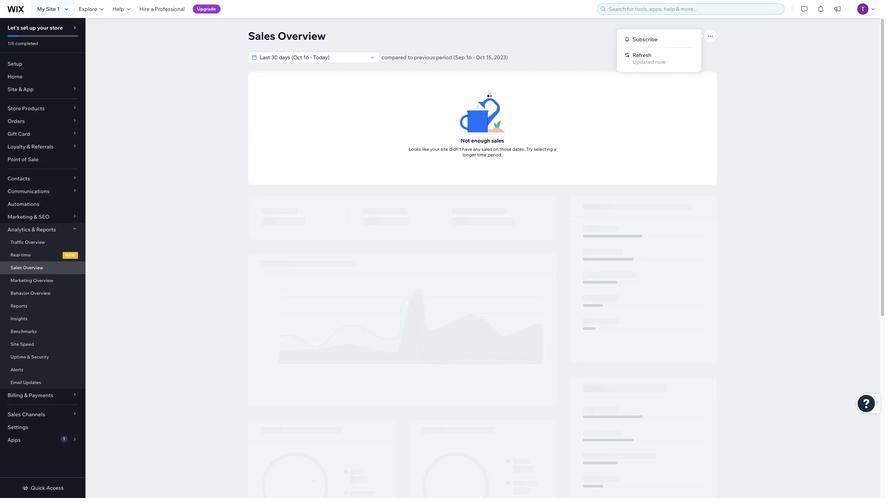 Task type: describe. For each thing, give the bounding box(es) containing it.
site & app button
[[0, 83, 86, 96]]

automations link
[[0, 198, 86, 211]]

traffic
[[11, 240, 24, 245]]

site speed link
[[0, 338, 86, 351]]

updates
[[23, 380, 41, 386]]

site for site & app
[[8, 86, 17, 93]]

site & app
[[8, 86, 34, 93]]

period
[[437, 54, 453, 61]]

0 vertical spatial a
[[151, 6, 154, 12]]

& for uptime
[[27, 354, 30, 360]]

time inside sidebar element
[[21, 252, 31, 258]]

quick access
[[31, 485, 64, 492]]

your inside not enough sales looks like your site didn't have any sales on those dates. try selecting a longer time period.
[[431, 146, 440, 152]]

benchmarks link
[[0, 325, 86, 338]]

uptime & security link
[[0, 351, 86, 364]]

analytics & reports button
[[0, 223, 86, 236]]

payments
[[29, 392, 53, 399]]

site
[[441, 146, 449, 152]]

communications button
[[0, 185, 86, 198]]

behavior overview link
[[0, 287, 86, 300]]

1 vertical spatial sales
[[482, 146, 493, 152]]

sales for the sales overview link
[[11, 265, 22, 271]]

loyalty & referrals
[[8, 143, 54, 150]]

overview for traffic overview link
[[25, 240, 45, 245]]

site for site speed
[[11, 342, 19, 347]]

billing & payments
[[8, 392, 53, 399]]

store
[[8, 105, 21, 112]]

professional
[[155, 6, 185, 12]]

hire a professional link
[[135, 0, 189, 18]]

1 inside sidebar element
[[63, 437, 65, 442]]

store products
[[8, 105, 45, 112]]

products
[[22, 105, 45, 112]]

point of sale
[[8, 156, 39, 163]]

access
[[46, 485, 64, 492]]

have
[[463, 146, 473, 152]]

quick access button
[[22, 485, 64, 492]]

sales overview link
[[0, 262, 86, 274]]

didn't
[[450, 146, 462, 152]]

orders
[[8, 118, 25, 125]]

sales channels button
[[0, 408, 86, 421]]

security
[[31, 354, 49, 360]]

marketing for marketing overview
[[11, 278, 32, 283]]

settings
[[8, 424, 28, 431]]

previous
[[414, 54, 435, 61]]

looks
[[409, 146, 421, 152]]

& for billing
[[24, 392, 28, 399]]

on
[[494, 146, 499, 152]]

page skeleton image
[[248, 196, 718, 499]]

home
[[8, 73, 22, 80]]

a inside not enough sales looks like your site didn't have any sales on those dates. try selecting a longer time period.
[[554, 146, 557, 152]]

oct
[[476, 54, 485, 61]]

help button
[[108, 0, 135, 18]]

overview for marketing overview link in the left of the page
[[33, 278, 53, 283]]

contacts
[[8, 175, 30, 182]]

subscribe
[[633, 36, 658, 43]]

store
[[50, 24, 63, 31]]

& for marketing
[[34, 214, 37, 220]]

16
[[467, 54, 472, 61]]

loyalty
[[8, 143, 26, 150]]

real-
[[11, 252, 21, 258]]

overview for the sales overview link
[[23, 265, 43, 271]]

apps
[[8, 437, 21, 444]]

selecting
[[534, 146, 553, 152]]

& for loyalty
[[27, 143, 30, 150]]

reports inside popup button
[[36, 226, 56, 233]]

sidebar element
[[0, 18, 86, 499]]

compared
[[382, 54, 407, 61]]

upgrade
[[197, 6, 216, 12]]

enough
[[472, 137, 491, 144]]

0 vertical spatial sales overview
[[248, 29, 326, 42]]

& for site
[[19, 86, 22, 93]]

0 vertical spatial sales
[[248, 29, 276, 42]]

updated
[[633, 59, 655, 65]]

home link
[[0, 70, 86, 83]]

my site 1
[[37, 6, 60, 12]]

hire a professional
[[140, 6, 185, 12]]

benchmarks
[[11, 329, 37, 334]]

channels
[[22, 411, 45, 418]]

longer
[[463, 152, 477, 158]]

alerts
[[11, 367, 23, 373]]

like
[[422, 146, 430, 152]]

up
[[29, 24, 36, 31]]

help
[[113, 6, 124, 12]]

email updates link
[[0, 377, 86, 389]]

completed
[[15, 41, 38, 46]]

speed
[[20, 342, 34, 347]]

referrals
[[31, 143, 54, 150]]

behavior overview
[[11, 291, 51, 296]]

analytics
[[8, 226, 30, 233]]

try
[[527, 146, 533, 152]]

gift card button
[[0, 128, 86, 140]]



Task type: locate. For each thing, give the bounding box(es) containing it.
analytics & reports
[[8, 226, 56, 233]]

time inside not enough sales looks like your site didn't have any sales on those dates. try selecting a longer time period.
[[478, 152, 487, 158]]

not enough sales looks like your site didn't have any sales on those dates. try selecting a longer time period.
[[409, 137, 557, 158]]

marketing overview link
[[0, 274, 86, 287]]

any
[[474, 146, 481, 152]]

& right the loyalty
[[27, 143, 30, 150]]

sale
[[28, 156, 39, 163]]

2023)
[[495, 54, 508, 61]]

refresh updated now
[[633, 52, 666, 65]]

dates.
[[513, 146, 526, 152]]

marketing & seo
[[8, 214, 50, 220]]

overview for the behavior overview link
[[30, 291, 51, 296]]

0 horizontal spatial reports
[[11, 303, 27, 309]]

marketing inside marketing & seo dropdown button
[[8, 214, 33, 220]]

0 vertical spatial your
[[37, 24, 49, 31]]

reports up insights
[[11, 303, 27, 309]]

orders button
[[0, 115, 86, 128]]

1 right my
[[57, 6, 60, 12]]

setup link
[[0, 57, 86, 70]]

automations
[[8, 201, 39, 208]]

not
[[461, 137, 470, 144]]

1 horizontal spatial time
[[478, 152, 487, 158]]

marketing up behavior
[[11, 278, 32, 283]]

marketing & seo button
[[0, 211, 86, 223]]

0 vertical spatial time
[[478, 152, 487, 158]]

0 vertical spatial sales
[[492, 137, 505, 144]]

sales overview inside sidebar element
[[11, 265, 43, 271]]

those
[[500, 146, 512, 152]]

gift card
[[8, 131, 30, 137]]

let's
[[8, 24, 19, 31]]

alerts link
[[0, 364, 86, 377]]

2 vertical spatial site
[[11, 342, 19, 347]]

sales left on
[[482, 146, 493, 152]]

a right "selecting"
[[554, 146, 557, 152]]

site inside site speed link
[[11, 342, 19, 347]]

menu containing subscribe
[[618, 34, 702, 68]]

traffic overview link
[[0, 236, 86, 249]]

0 horizontal spatial sales overview
[[11, 265, 43, 271]]

0 horizontal spatial time
[[21, 252, 31, 258]]

1 down settings link
[[63, 437, 65, 442]]

marketing up analytics
[[8, 214, 33, 220]]

site down home
[[8, 86, 17, 93]]

0 vertical spatial 1
[[57, 6, 60, 12]]

set
[[21, 24, 28, 31]]

sales channels
[[8, 411, 45, 418]]

sales inside popup button
[[8, 411, 21, 418]]

real-time
[[11, 252, 31, 258]]

gift
[[8, 131, 17, 137]]

time
[[478, 152, 487, 158], [21, 252, 31, 258]]

marketing overview
[[11, 278, 53, 283]]

quick
[[31, 485, 45, 492]]

your right like
[[431, 146, 440, 152]]

store products button
[[0, 102, 86, 115]]

uptime & security
[[11, 354, 49, 360]]

loyalty & referrals button
[[0, 140, 86, 153]]

1 horizontal spatial 1
[[63, 437, 65, 442]]

subscribe button
[[618, 34, 702, 45]]

1 horizontal spatial a
[[554, 146, 557, 152]]

site left speed on the left bottom of page
[[11, 342, 19, 347]]

15,
[[487, 54, 493, 61]]

site right my
[[46, 6, 56, 12]]

sales up on
[[492, 137, 505, 144]]

hire
[[140, 6, 150, 12]]

None field
[[258, 52, 368, 63]]

2 vertical spatial sales
[[8, 411, 21, 418]]

1 vertical spatial 1
[[63, 437, 65, 442]]

1 vertical spatial reports
[[11, 303, 27, 309]]

marketing inside marketing overview link
[[11, 278, 32, 283]]

reports
[[36, 226, 56, 233], [11, 303, 27, 309]]

& right billing
[[24, 392, 28, 399]]

0 vertical spatial marketing
[[8, 214, 33, 220]]

email
[[11, 380, 22, 386]]

refresh
[[633, 52, 652, 59]]

contacts button
[[0, 172, 86, 185]]

overview inside traffic overview link
[[25, 240, 45, 245]]

1 vertical spatial your
[[431, 146, 440, 152]]

1 vertical spatial sales overview
[[11, 265, 43, 271]]

time down the traffic overview
[[21, 252, 31, 258]]

1/6
[[8, 41, 14, 46]]

&
[[19, 86, 22, 93], [27, 143, 30, 150], [34, 214, 37, 220], [32, 226, 35, 233], [27, 354, 30, 360], [24, 392, 28, 399]]

seo
[[39, 214, 50, 220]]

overview inside the behavior overview link
[[30, 291, 51, 296]]

site speed
[[11, 342, 34, 347]]

settings link
[[0, 421, 86, 434]]

now
[[656, 59, 666, 65]]

overview inside the sales overview link
[[23, 265, 43, 271]]

0 horizontal spatial 1
[[57, 6, 60, 12]]

0 horizontal spatial your
[[37, 24, 49, 31]]

sales
[[492, 137, 505, 144], [482, 146, 493, 152]]

1 vertical spatial marketing
[[11, 278, 32, 283]]

menu
[[618, 34, 702, 68]]

new
[[65, 253, 75, 258]]

& inside dropdown button
[[34, 214, 37, 220]]

point of sale link
[[0, 153, 86, 166]]

email updates
[[11, 380, 41, 386]]

0 vertical spatial site
[[46, 6, 56, 12]]

sales
[[248, 29, 276, 42], [11, 265, 22, 271], [8, 411, 21, 418]]

insights
[[11, 316, 27, 322]]

site inside site & app popup button
[[8, 86, 17, 93]]

reports link
[[0, 300, 86, 313]]

uptime
[[11, 354, 26, 360]]

to
[[408, 54, 413, 61]]

marketing
[[8, 214, 33, 220], [11, 278, 32, 283]]

your inside sidebar element
[[37, 24, 49, 31]]

1 vertical spatial time
[[21, 252, 31, 258]]

app
[[23, 86, 34, 93]]

reports down "seo"
[[36, 226, 56, 233]]

1 horizontal spatial reports
[[36, 226, 56, 233]]

0 horizontal spatial a
[[151, 6, 154, 12]]

& down marketing & seo
[[32, 226, 35, 233]]

1 horizontal spatial your
[[431, 146, 440, 152]]

overview inside marketing overview link
[[33, 278, 53, 283]]

sales overview
[[248, 29, 326, 42], [11, 265, 43, 271]]

point
[[8, 156, 20, 163]]

period.
[[488, 152, 503, 158]]

1 vertical spatial site
[[8, 86, 17, 93]]

of
[[22, 156, 27, 163]]

1 vertical spatial sales
[[11, 265, 22, 271]]

1
[[57, 6, 60, 12], [63, 437, 65, 442]]

0 vertical spatial reports
[[36, 226, 56, 233]]

1/6 completed
[[8, 41, 38, 46]]

let's set up your store
[[8, 24, 63, 31]]

compared to previous period (sep 16 - oct 15, 2023)
[[382, 54, 508, 61]]

marketing for marketing & seo
[[8, 214, 33, 220]]

sales for 'sales channels' popup button
[[8, 411, 21, 418]]

a right hire
[[151, 6, 154, 12]]

your right up
[[37, 24, 49, 31]]

time right longer
[[478, 152, 487, 158]]

& left "seo"
[[34, 214, 37, 220]]

Search for tools, apps, help & more... field
[[607, 4, 783, 14]]

1 horizontal spatial sales overview
[[248, 29, 326, 42]]

traffic overview
[[11, 240, 45, 245]]

& for analytics
[[32, 226, 35, 233]]

-
[[473, 54, 475, 61]]

& right uptime at the left of the page
[[27, 354, 30, 360]]

insights link
[[0, 313, 86, 325]]

overview
[[278, 29, 326, 42], [25, 240, 45, 245], [23, 265, 43, 271], [33, 278, 53, 283], [30, 291, 51, 296]]

explore
[[79, 6, 97, 12]]

behavior
[[11, 291, 29, 296]]

my
[[37, 6, 45, 12]]

1 vertical spatial a
[[554, 146, 557, 152]]

& left app
[[19, 86, 22, 93]]



Task type: vqa. For each thing, say whether or not it's contained in the screenshot.
period.
yes



